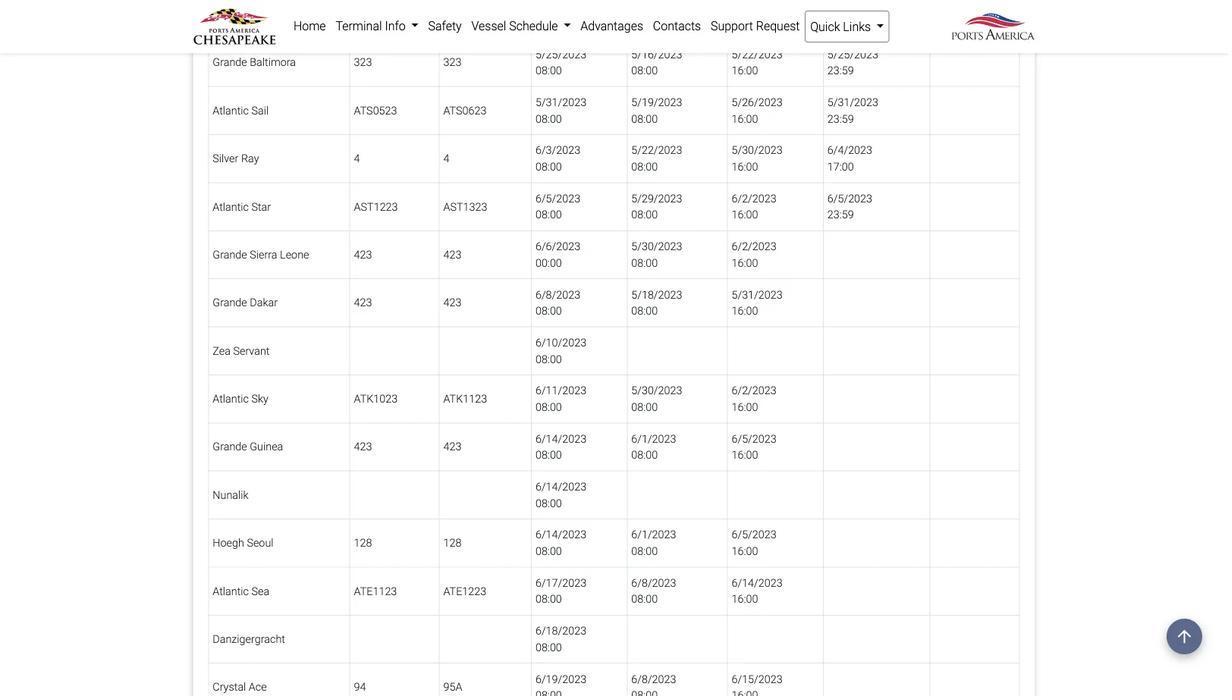 Task type: locate. For each thing, give the bounding box(es) containing it.
4 23:59 from the top
[[828, 208, 854, 221]]

2 vertical spatial 6/2/2023
[[732, 385, 777, 397]]

1 horizontal spatial 5/31/2023
[[732, 288, 783, 301]]

5/25/2023
[[536, 48, 587, 61], [828, 48, 879, 61]]

0 vertical spatial 6/2/2023
[[732, 192, 777, 205]]

5/31/2023
[[536, 96, 587, 109], [828, 96, 879, 109], [732, 288, 783, 301]]

ate1223
[[444, 585, 487, 598]]

grande for grande dakar
[[213, 297, 247, 309]]

8 16:00 from the top
[[732, 401, 759, 414]]

4 grande from the top
[[213, 297, 247, 309]]

3 6/14/2023 08:00 from the top
[[536, 529, 587, 558]]

atk1023
[[354, 393, 398, 406]]

ats0623
[[444, 104, 487, 117]]

08:00 inside 5/16/2023 08:00
[[632, 64, 658, 77]]

0 vertical spatial 6/8/2023 08:00
[[536, 288, 581, 318]]

atlantic star
[[213, 200, 271, 213]]

2 vertical spatial 5/30/2023
[[632, 385, 683, 397]]

1 128 from the left
[[354, 537, 372, 550]]

ats0523
[[354, 104, 397, 117]]

128
[[354, 537, 372, 550], [444, 537, 462, 550]]

23:59 up 5/31/2023 23:59
[[828, 64, 854, 77]]

2 323 from the left
[[444, 56, 462, 69]]

0 horizontal spatial 5/31/2023
[[536, 96, 587, 109]]

6/19/2023
[[536, 673, 587, 686]]

5/30/2023 for 6/11/2023 08:00
[[632, 385, 683, 397]]

1 6/2/2023 16:00 from the top
[[732, 192, 777, 221]]

atlantic left sail
[[213, 104, 249, 117]]

atlantic
[[213, 104, 249, 117], [213, 200, 249, 213], [213, 393, 249, 406], [213, 585, 249, 598]]

16:00 for atlantic sky
[[732, 401, 759, 414]]

2 vertical spatial 6/14/2023 08:00
[[536, 529, 587, 558]]

4 down ats0623
[[444, 152, 450, 165]]

zea servant
[[213, 345, 270, 358]]

atlantic for atlantic sail
[[213, 104, 249, 117]]

95a
[[444, 681, 463, 694]]

3 16:00 from the top
[[732, 112, 759, 125]]

6/5/2023 16:00
[[732, 433, 777, 462], [732, 529, 777, 558]]

guinea
[[250, 441, 283, 454]]

08:00 inside '5/31/2023 08:00'
[[536, 112, 562, 125]]

11 16:00 from the top
[[732, 593, 759, 606]]

23:59 inside the 5/25/2023 23:59
[[828, 64, 854, 77]]

23:59 down 17:00
[[828, 208, 854, 221]]

0 vertical spatial 6/1/2023 08:00
[[632, 433, 677, 462]]

9 16:00 from the top
[[732, 449, 759, 462]]

5/31/2023 08:00
[[536, 96, 587, 125]]

1 horizontal spatial 323
[[444, 56, 462, 69]]

1 vertical spatial 5/30/2023 08:00
[[632, 385, 683, 414]]

6/1/2023
[[632, 433, 677, 446], [632, 529, 677, 542]]

home
[[294, 19, 326, 33]]

1 vertical spatial 6/1/2023 08:00
[[632, 529, 677, 558]]

grande left baltimora
[[213, 56, 247, 69]]

4 atlantic from the top
[[213, 585, 249, 598]]

0 horizontal spatial 5/22/2023
[[632, 144, 683, 157]]

1 grande from the top
[[213, 8, 247, 21]]

grande
[[213, 8, 247, 21], [213, 56, 247, 69], [213, 248, 247, 261], [213, 297, 247, 309], [213, 441, 247, 454]]

5/30/2023 08:00
[[632, 240, 683, 269], [632, 385, 683, 414]]

0 vertical spatial 5/30/2023 08:00
[[632, 240, 683, 269]]

6/1/2023 08:00 for 423
[[632, 433, 677, 462]]

0 vertical spatial 5/22/2023
[[732, 48, 783, 61]]

23:59 up the 5/25/2023 23:59
[[828, 16, 854, 29]]

5/31/2023 for 16:00
[[732, 288, 783, 301]]

3 grande from the top
[[213, 248, 247, 261]]

6/4/2023 17:00
[[828, 144, 873, 173]]

0 vertical spatial 6/1/2023
[[632, 433, 677, 446]]

0 horizontal spatial 4
[[354, 152, 360, 165]]

6/5/2023 08:00
[[536, 192, 581, 221]]

4 down ats0523
[[354, 152, 360, 165]]

2 128 from the left
[[444, 537, 462, 550]]

6/3/2023 08:00
[[536, 144, 581, 173]]

6/15/2023
[[732, 673, 783, 686]]

16:00 for hoegh seoul
[[732, 545, 759, 558]]

5 grande from the top
[[213, 441, 247, 454]]

5/22/2023
[[732, 48, 783, 61], [632, 144, 683, 157]]

6/5/2023
[[536, 192, 581, 205], [828, 192, 873, 205], [732, 433, 777, 446], [732, 529, 777, 542]]

atlantic left "sea"
[[213, 585, 249, 598]]

1 vertical spatial 6/2/2023 16:00
[[732, 240, 777, 269]]

5/31/2023 16:00
[[732, 288, 783, 318]]

1 vertical spatial 6/1/2023
[[632, 529, 677, 542]]

5/25/2023 down schedule
[[536, 48, 587, 61]]

home link
[[289, 11, 331, 41]]

2 4 from the left
[[444, 152, 450, 165]]

2 6/14/2023 08:00 from the top
[[536, 481, 587, 510]]

6/18/2023 08:00
[[536, 625, 587, 654]]

atlantic left sky
[[213, 393, 249, 406]]

1 6/1/2023 from the top
[[632, 433, 677, 446]]

128 up ate1223
[[444, 537, 462, 550]]

6/14/2023 16:00
[[732, 577, 783, 606]]

1 6/14/2023 08:00 from the top
[[536, 433, 587, 462]]

1 horizontal spatial 128
[[444, 537, 462, 550]]

ate1123
[[354, 585, 397, 598]]

08:00 inside 5/22/2023 08:00
[[632, 160, 658, 173]]

advantages
[[581, 19, 644, 33]]

16:00 for atlantic sail
[[732, 112, 759, 125]]

10 16:00 from the top
[[732, 545, 759, 558]]

2 16:00 from the top
[[732, 64, 759, 77]]

6/6/2023
[[536, 240, 581, 253]]

terminal info link
[[331, 11, 424, 41]]

6 16:00 from the top
[[732, 257, 759, 269]]

grande for grande baltimora
[[213, 56, 247, 69]]

323
[[354, 56, 372, 69], [444, 56, 462, 69]]

1 atlantic from the top
[[213, 104, 249, 117]]

6/2/2023 16:00 for 6/6/2023
[[732, 240, 777, 269]]

2 6/2/2023 from the top
[[732, 240, 777, 253]]

1 horizontal spatial 5/22/2023
[[732, 48, 783, 61]]

1 horizontal spatial 4
[[444, 152, 450, 165]]

08:00 inside 6/17/2023 08:00
[[536, 593, 562, 606]]

3 23:59 from the top
[[828, 112, 854, 125]]

1 6/1/2023 08:00 from the top
[[632, 433, 677, 462]]

6/14/2023 for nunalik
[[536, 481, 587, 494]]

5/26/2023 16:00
[[732, 96, 783, 125]]

1 6/2/2023 from the top
[[732, 192, 777, 205]]

16:00 for grande dakar
[[732, 305, 759, 318]]

2 23:59 from the top
[[828, 64, 854, 77]]

5/16/2023
[[632, 48, 683, 61]]

grande for grande congo
[[213, 8, 247, 21]]

3 atlantic from the top
[[213, 393, 249, 406]]

atlantic for atlantic sky
[[213, 393, 249, 406]]

grande left dakar
[[213, 297, 247, 309]]

17:00
[[828, 160, 854, 173]]

0 vertical spatial 6/8/2023
[[536, 288, 581, 301]]

5/30/2023 08:00 for 6/6/2023
[[632, 240, 683, 269]]

atlantic sail
[[213, 104, 269, 117]]

16:00 inside 5/30/2023 16:00
[[732, 160, 759, 173]]

0 vertical spatial 6/5/2023 16:00
[[732, 433, 777, 462]]

23:59 up 6/4/2023
[[828, 112, 854, 125]]

423
[[354, 8, 372, 21], [444, 8, 462, 21], [354, 248, 372, 261], [444, 248, 462, 261], [354, 297, 372, 309], [444, 297, 462, 309], [354, 441, 372, 454], [444, 441, 462, 454]]

schedule
[[509, 19, 558, 33]]

grande left sierra
[[213, 248, 247, 261]]

6/14/2023
[[536, 433, 587, 446], [536, 481, 587, 494], [536, 529, 587, 542], [732, 577, 783, 590]]

6/2/2023
[[732, 192, 777, 205], [732, 240, 777, 253], [732, 385, 777, 397]]

5 16:00 from the top
[[732, 208, 759, 221]]

2 6/2/2023 16:00 from the top
[[732, 240, 777, 269]]

1 6/5/2023 16:00 from the top
[[732, 433, 777, 462]]

6/1/2023 08:00
[[632, 433, 677, 462], [632, 529, 677, 558]]

support request
[[711, 19, 800, 33]]

3 6/2/2023 from the top
[[732, 385, 777, 397]]

quick links
[[811, 19, 874, 34]]

23:59 for 5/31/2023
[[828, 112, 854, 125]]

16:00 inside 5/31/2023 16:00
[[732, 305, 759, 318]]

support request link
[[706, 11, 805, 41]]

128 up 'ate1123'
[[354, 537, 372, 550]]

2 5/30/2023 08:00 from the top
[[632, 385, 683, 414]]

323 down terminal
[[354, 56, 372, 69]]

grande left guinea on the bottom left of the page
[[213, 441, 247, 454]]

1 vertical spatial 6/14/2023 08:00
[[536, 481, 587, 510]]

2 horizontal spatial 5/31/2023
[[828, 96, 879, 109]]

1 5/25/2023 from the left
[[536, 48, 587, 61]]

1 horizontal spatial 5/25/2023
[[828, 48, 879, 61]]

16:00 for grande sierra leone
[[732, 257, 759, 269]]

5/22/2023 down 5/19/2023 08:00
[[632, 144, 683, 157]]

2 5/25/2023 from the left
[[828, 48, 879, 61]]

5/22/2023 for 08:00
[[632, 144, 683, 157]]

6/2/2023 16:00
[[732, 192, 777, 221], [732, 240, 777, 269], [732, 385, 777, 414]]

1 vertical spatial 5/30/2023
[[632, 240, 683, 253]]

0 horizontal spatial 128
[[354, 537, 372, 550]]

atlantic left star
[[213, 200, 249, 213]]

2 6/1/2023 from the top
[[632, 529, 677, 542]]

08:00 inside 5/18/2023 08:00
[[632, 305, 658, 318]]

atlantic sky
[[213, 393, 269, 406]]

0 vertical spatial 6/14/2023 08:00
[[536, 433, 587, 462]]

sierra
[[250, 248, 278, 261]]

5/25/2023 down the links
[[828, 48, 879, 61]]

atlantic sea
[[213, 585, 270, 598]]

23:59 inside 5/31/2023 23:59
[[828, 112, 854, 125]]

6/5/2023 23:59
[[828, 192, 873, 221]]

0 vertical spatial 6/2/2023 16:00
[[732, 192, 777, 221]]

16:00 inside 6/14/2023 16:00
[[732, 593, 759, 606]]

08:00
[[536, 16, 562, 29], [632, 16, 658, 29], [536, 64, 562, 77], [632, 64, 658, 77], [536, 112, 562, 125], [632, 112, 658, 125], [536, 160, 562, 173], [632, 160, 658, 173], [536, 208, 562, 221], [632, 208, 658, 221], [632, 257, 658, 269], [536, 305, 562, 318], [632, 305, 658, 318], [536, 353, 562, 366], [536, 401, 562, 414], [632, 401, 658, 414], [536, 449, 562, 462], [632, 449, 658, 462], [536, 497, 562, 510], [536, 545, 562, 558], [632, 545, 658, 558], [536, 593, 562, 606], [632, 593, 658, 606], [536, 641, 562, 654]]

0 horizontal spatial 5/25/2023
[[536, 48, 587, 61]]

contacts
[[653, 19, 702, 33]]

5/30/2023 16:00
[[732, 144, 783, 173]]

08:00 inside 5/25/2023 08:00
[[536, 64, 562, 77]]

2 grande from the top
[[213, 56, 247, 69]]

5/22/2023 down support request link
[[732, 48, 783, 61]]

1 vertical spatial 6/5/2023 16:00
[[732, 529, 777, 558]]

2 6/5/2023 16:00 from the top
[[732, 529, 777, 558]]

vessel schedule
[[472, 19, 561, 33]]

16:00 inside 5/22/2023 16:00
[[732, 64, 759, 77]]

23:59 for 6/5/2023
[[828, 208, 854, 221]]

6/2/2023 16:00 for 6/11/2023
[[732, 385, 777, 414]]

16:00 inside 5/26/2023 16:00
[[732, 112, 759, 125]]

323 down the "safety" link
[[444, 56, 462, 69]]

1 vertical spatial 6/2/2023
[[732, 240, 777, 253]]

3 6/2/2023 16:00 from the top
[[732, 385, 777, 414]]

4
[[354, 152, 360, 165], [444, 152, 450, 165]]

2 vertical spatial 6/2/2023 16:00
[[732, 385, 777, 414]]

23:59 inside 6/5/2023 23:59
[[828, 208, 854, 221]]

2 atlantic from the top
[[213, 200, 249, 213]]

0 horizontal spatial 6/8/2023 08:00
[[536, 288, 581, 318]]

1 vertical spatial 5/22/2023
[[632, 144, 683, 157]]

7 16:00 from the top
[[732, 305, 759, 318]]

grande left congo
[[213, 8, 247, 21]]

6/8/2023 08:00
[[536, 288, 581, 318], [632, 577, 677, 606]]

sea
[[252, 585, 270, 598]]

contacts link
[[649, 11, 706, 41]]

16:00 for grande guinea
[[732, 449, 759, 462]]

grande congo
[[213, 8, 281, 21]]

5/30/2023 for 6/6/2023 00:00
[[632, 240, 683, 253]]

sky
[[252, 393, 269, 406]]

5/31/2023 for 23:59
[[828, 96, 879, 109]]

4 16:00 from the top
[[732, 160, 759, 173]]

1 5/30/2023 08:00 from the top
[[632, 240, 683, 269]]

2 6/1/2023 08:00 from the top
[[632, 529, 677, 558]]

16:00 for silver ray
[[732, 160, 759, 173]]

1 4 from the left
[[354, 152, 360, 165]]

0 horizontal spatial 323
[[354, 56, 372, 69]]

1 horizontal spatial 6/8/2023 08:00
[[632, 577, 677, 606]]

5/18/2023
[[632, 288, 683, 301]]



Task type: vqa. For each thing, say whether or not it's contained in the screenshot.


Task type: describe. For each thing, give the bounding box(es) containing it.
5/19/2023
[[632, 96, 683, 109]]

1 vertical spatial 6/8/2023 08:00
[[632, 577, 677, 606]]

1 16:00 from the top
[[732, 16, 759, 29]]

baltimora
[[250, 56, 296, 69]]

5/25/2023 for 23:59
[[828, 48, 879, 61]]

atk1123
[[444, 393, 487, 406]]

silver ray
[[213, 152, 259, 165]]

6/1/2023 for 128
[[632, 529, 677, 542]]

5/31/2023 for 08:00
[[536, 96, 587, 109]]

request
[[757, 19, 800, 33]]

go to top image
[[1167, 619, 1203, 655]]

links
[[844, 19, 871, 34]]

5/18/2023 08:00
[[632, 288, 683, 318]]

nunalik
[[213, 489, 249, 502]]

08:00 inside 423 08:00
[[536, 16, 562, 29]]

16:00 for atlantic sea
[[732, 593, 759, 606]]

6/5/2023 16:00 for 423
[[732, 433, 777, 462]]

vessel
[[472, 19, 507, 33]]

5/25/2023 23:59
[[828, 48, 879, 77]]

grande guinea
[[213, 441, 283, 454]]

94
[[354, 681, 366, 694]]

5/29/2023
[[632, 192, 683, 205]]

ast1223
[[354, 200, 398, 213]]

00:00
[[536, 257, 562, 269]]

6/5/2023 16:00 for 128
[[732, 529, 777, 558]]

terminal info
[[336, 19, 409, 33]]

quick links link
[[805, 11, 890, 43]]

atlantic for atlantic sea
[[213, 585, 249, 598]]

danzigergracht
[[213, 633, 285, 646]]

6/1/2023 08:00 for 128
[[632, 529, 677, 558]]

grande sierra leone
[[213, 248, 309, 261]]

6/4/2023
[[828, 144, 873, 157]]

6/2/2023 16:00 for 6/5/2023
[[732, 192, 777, 221]]

6/1/2023 for 423
[[632, 433, 677, 446]]

advantages link
[[576, 11, 649, 41]]

6/10/2023 08:00
[[536, 336, 587, 366]]

5/31/2023 23:59
[[828, 96, 879, 125]]

silver
[[213, 152, 239, 165]]

6/17/2023 08:00
[[536, 577, 587, 606]]

6/14/2023 08:00 for 423
[[536, 433, 587, 462]]

6/17/2023
[[536, 577, 587, 590]]

0 vertical spatial 5/30/2023
[[732, 144, 783, 157]]

1 vertical spatial 6/8/2023
[[632, 577, 677, 590]]

support
[[711, 19, 754, 33]]

info
[[385, 19, 406, 33]]

08:00 inside 6/3/2023 08:00
[[536, 160, 562, 173]]

atlantic for atlantic star
[[213, 200, 249, 213]]

6/6/2023 00:00
[[536, 240, 581, 269]]

quick
[[811, 19, 841, 34]]

5/25/2023 for 08:00
[[536, 48, 587, 61]]

6/11/2023
[[536, 385, 587, 397]]

grande dakar
[[213, 297, 278, 309]]

5/22/2023 16:00
[[732, 48, 783, 77]]

2 vertical spatial 6/8/2023
[[632, 673, 677, 686]]

5/26/2023
[[732, 96, 783, 109]]

ast1323
[[444, 200, 488, 213]]

grande baltimora
[[213, 56, 296, 69]]

hoegh
[[213, 537, 244, 550]]

6/2/2023 for 6/6/2023
[[732, 240, 777, 253]]

08:00 inside 5/29/2023 08:00
[[632, 208, 658, 221]]

safety
[[429, 19, 462, 33]]

6/14/2023 for grande guinea
[[536, 433, 587, 446]]

1 323 from the left
[[354, 56, 372, 69]]

grande for grande sierra leone
[[213, 248, 247, 261]]

ray
[[241, 152, 259, 165]]

dakar
[[250, 297, 278, 309]]

5/30/2023 08:00 for 6/11/2023
[[632, 385, 683, 414]]

6/2/2023 for 6/11/2023
[[732, 385, 777, 397]]

crystal
[[213, 681, 246, 694]]

423 inside 423 08:00
[[444, 8, 462, 21]]

crystal ace
[[213, 681, 267, 694]]

vessel schedule link
[[467, 11, 576, 41]]

sail
[[252, 104, 269, 117]]

grande for grande guinea
[[213, 441, 247, 454]]

5/29/2023 08:00
[[632, 192, 683, 221]]

08:00 inside 5/19/2023 08:00
[[632, 112, 658, 125]]

servant
[[233, 345, 270, 358]]

6/11/2023 08:00
[[536, 385, 587, 414]]

6/14/2023 for hoegh seoul
[[536, 529, 587, 542]]

5/22/2023 for 16:00
[[732, 48, 783, 61]]

23:59 for 5/25/2023
[[828, 64, 854, 77]]

terminal
[[336, 19, 382, 33]]

08:00 inside 6/5/2023 08:00
[[536, 208, 562, 221]]

zea
[[213, 345, 231, 358]]

08:00 inside 6/18/2023 08:00
[[536, 641, 562, 654]]

08:00 inside 6/10/2023 08:00
[[536, 353, 562, 366]]

star
[[252, 200, 271, 213]]

safety link
[[424, 11, 467, 41]]

16:00 for grande baltimora
[[732, 64, 759, 77]]

5/16/2023 08:00
[[632, 48, 683, 77]]

16:00 for atlantic star
[[732, 208, 759, 221]]

hoegh seoul
[[213, 537, 274, 550]]

6/14/2023 08:00 for 128
[[536, 529, 587, 558]]

ace
[[249, 681, 267, 694]]

6/3/2023
[[536, 144, 581, 157]]

seoul
[[247, 537, 274, 550]]

6/10/2023
[[536, 336, 587, 349]]

6/18/2023
[[536, 625, 587, 638]]

6/2/2023 for 6/5/2023
[[732, 192, 777, 205]]

5/19/2023 08:00
[[632, 96, 683, 125]]

leone
[[280, 248, 309, 261]]

1 23:59 from the top
[[828, 16, 854, 29]]

5/25/2023 08:00
[[536, 48, 587, 77]]

08:00 inside 6/11/2023 08:00
[[536, 401, 562, 414]]



